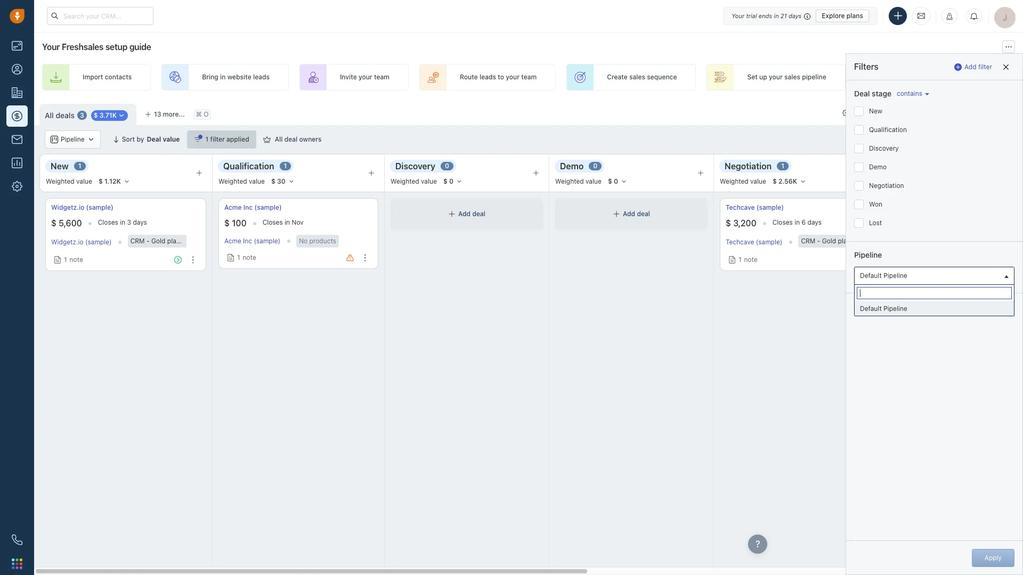 Task type: vqa. For each thing, say whether or not it's contained in the screenshot.
all deals "link"
yes



Task type: locate. For each thing, give the bounding box(es) containing it.
all left deals
[[45, 111, 54, 120]]

$ 0 button
[[439, 176, 468, 188], [604, 176, 632, 188]]

0 vertical spatial your
[[732, 12, 745, 19]]

phone element
[[6, 530, 28, 551]]

13
[[154, 110, 161, 118]]

1 vertical spatial filter
[[210, 135, 225, 143]]

2 $ 0 from the left
[[608, 178, 618, 186]]

1 horizontal spatial crm
[[802, 237, 816, 245]]

default
[[861, 272, 882, 280], [861, 305, 882, 313]]

0 horizontal spatial all
[[45, 111, 54, 120]]

note for $ 3,200
[[745, 256, 758, 264]]

1 monthly from the left
[[182, 237, 206, 245]]

0 vertical spatial acme
[[224, 204, 242, 212]]

weighted value for new
[[46, 178, 92, 186]]

create
[[607, 73, 628, 81]]

0 horizontal spatial your
[[359, 73, 373, 81]]

2.56k
[[779, 178, 798, 186]]

your right invite
[[359, 73, 373, 81]]

days down $ 1.12k button
[[133, 219, 147, 227]]

default for default pipeline dropdown button
[[861, 272, 882, 280]]

leads right 'website'
[[253, 73, 270, 81]]

0 horizontal spatial your
[[42, 42, 60, 52]]

2 inc from the top
[[243, 237, 252, 245]]

filter for 1
[[210, 135, 225, 143]]

acme inc (sample) link up 100
[[224, 203, 282, 212]]

1 vertical spatial qualification
[[223, 161, 274, 171]]

techcave down $ 3,200
[[726, 239, 755, 247]]

$ 2.56k button
[[768, 176, 812, 188]]

0 vertical spatial discovery
[[870, 144, 899, 152]]

your
[[359, 73, 373, 81], [506, 73, 520, 81], [769, 73, 783, 81]]

2 horizontal spatial note
[[745, 256, 758, 264]]

2 widgetz.io (sample) from the top
[[51, 239, 112, 247]]

2 horizontal spatial your
[[769, 73, 783, 81]]

0 vertical spatial inc
[[244, 204, 253, 212]]

closes right the 5,600 on the left of page
[[98, 219, 118, 227]]

(sample) down lost
[[879, 237, 906, 245]]

your right up on the top right of page
[[769, 73, 783, 81]]

0 vertical spatial techcave
[[726, 204, 755, 212]]

1 horizontal spatial 3
[[127, 219, 131, 227]]

5,600
[[59, 219, 82, 228]]

- down 'closes in 3 days'
[[147, 237, 150, 245]]

1 vertical spatial new
[[51, 161, 69, 171]]

1 your from the left
[[359, 73, 373, 81]]

acme
[[224, 204, 242, 212], [224, 237, 241, 245]]

weighted value for negotiation
[[720, 178, 767, 186]]

all for deal
[[275, 135, 283, 143]]

container_wx8msf4aqz5i3rn1 image inside all deal owners button
[[263, 136, 271, 143]]

your left trial
[[732, 12, 745, 19]]

negotiation up $ 2.56k button at the top right of the page
[[725, 161, 772, 171]]

1 plan from the left
[[167, 237, 180, 245]]

4 weighted value from the left
[[556, 178, 602, 186]]

pipeline down lost
[[855, 251, 883, 260]]

crm down 'closes in 3 days'
[[130, 237, 145, 245]]

1 leads from the left
[[253, 73, 270, 81]]

acme inc (sample) down 100
[[224, 237, 281, 245]]

0 horizontal spatial $ 0
[[444, 178, 454, 186]]

deal up settings
[[855, 89, 870, 98]]

ends
[[759, 12, 773, 19]]

pipeline
[[61, 136, 85, 144], [855, 251, 883, 260], [884, 272, 908, 280], [884, 305, 908, 313]]

1 horizontal spatial all
[[275, 135, 283, 143]]

1 down 100
[[237, 254, 240, 262]]

1 horizontal spatial negotiation
[[870, 182, 905, 190]]

days right 21
[[789, 12, 802, 19]]

monthly
[[182, 237, 206, 245], [853, 237, 877, 245]]

negotiation
[[725, 161, 772, 171], [870, 182, 905, 190]]

$ inside button
[[271, 178, 276, 186]]

1 horizontal spatial demo
[[870, 163, 887, 171]]

set
[[748, 73, 758, 81]]

days right 6
[[808, 219, 822, 227]]

all deal owners button
[[256, 131, 329, 149]]

discovery
[[870, 144, 899, 152], [396, 161, 436, 171]]

in left nov on the top of page
[[285, 219, 290, 227]]

sequence
[[647, 73, 677, 81]]

3 for in
[[127, 219, 131, 227]]

all deal owners
[[275, 135, 322, 143]]

2 crm - gold plan monthly (sample) from the left
[[802, 237, 906, 245]]

1 down the pipeline dropdown button
[[78, 162, 81, 170]]

lost
[[870, 219, 883, 227]]

2 your from the left
[[506, 73, 520, 81]]

crm for $ 5,600
[[130, 237, 145, 245]]

stage
[[872, 89, 892, 98]]

0 horizontal spatial add deal
[[459, 210, 486, 218]]

crm - gold plan monthly (sample) for $ 3,200
[[802, 237, 906, 245]]

default pipeline for default pipeline dropdown button
[[861, 272, 908, 280]]

5 weighted from the left
[[720, 178, 749, 186]]

0 horizontal spatial new
[[51, 161, 69, 171]]

note down 100
[[243, 254, 256, 262]]

$ for $ 30 button in the top left of the page
[[271, 178, 276, 186]]

crm
[[130, 237, 145, 245], [802, 237, 816, 245]]

filter inside button
[[210, 135, 225, 143]]

0 vertical spatial default
[[861, 272, 882, 280]]

1 horizontal spatial crm - gold plan monthly (sample)
[[802, 237, 906, 245]]

1 horizontal spatial days
[[789, 12, 802, 19]]

default pipeline inside option
[[861, 305, 908, 313]]

weighted value
[[46, 178, 92, 186], [219, 178, 265, 186], [391, 178, 437, 186], [556, 178, 602, 186], [720, 178, 767, 186]]

1 sales from the left
[[630, 73, 646, 81]]

1 vertical spatial negotiation
[[870, 182, 905, 190]]

closes for 3,200
[[773, 219, 793, 227]]

note down the 3,200
[[745, 256, 758, 264]]

container_wx8msf4aqz5i3rn1 image
[[118, 112, 125, 120], [194, 136, 201, 143], [263, 136, 271, 143], [613, 211, 621, 218], [227, 254, 235, 262], [54, 257, 61, 264]]

filter
[[979, 63, 993, 71], [210, 135, 225, 143]]

route leads to your team
[[460, 73, 537, 81]]

add filter link
[[955, 58, 993, 75]]

1 $ 0 from the left
[[444, 178, 454, 186]]

1 vertical spatial techcave (sample) link
[[726, 239, 783, 247]]

pipeline inside option
[[884, 305, 908, 313]]

1 up $ 30 button in the top left of the page
[[284, 162, 287, 170]]

widgetz.io
[[51, 204, 84, 212], [51, 239, 83, 247]]

1 vertical spatial widgetz.io (sample)
[[51, 239, 112, 247]]

0 horizontal spatial 1 note
[[64, 256, 83, 264]]

note down the 5,600 on the left of page
[[70, 256, 83, 264]]

container_wx8msf4aqz5i3rn1 image inside settings popup button
[[843, 109, 851, 117]]

plan
[[167, 237, 180, 245], [838, 237, 851, 245]]

0 horizontal spatial discovery
[[396, 161, 436, 171]]

2 - from the left
[[818, 237, 821, 245]]

negotiation up won
[[870, 182, 905, 190]]

your for your trial ends in 21 days
[[732, 12, 745, 19]]

2 techcave from the top
[[726, 239, 755, 247]]

1 crm - gold plan monthly (sample) from the left
[[130, 237, 234, 245]]

freshsales
[[62, 42, 104, 52]]

3 inside all deals 3
[[80, 111, 84, 119]]

widgetz.io (sample) up the 5,600 on the left of page
[[51, 204, 113, 212]]

0 vertical spatial negotiation
[[725, 161, 772, 171]]

1 vertical spatial techcave (sample)
[[726, 239, 783, 247]]

days for $ 5,600
[[133, 219, 147, 227]]

1 horizontal spatial -
[[818, 237, 821, 245]]

(sample) down 'closes in 3 days'
[[85, 239, 112, 247]]

widgetz.io up $ 5,600
[[51, 204, 84, 212]]

create sales sequence link
[[567, 64, 697, 91]]

website
[[228, 73, 251, 81]]

add
[[965, 63, 977, 71], [897, 73, 910, 81], [459, 210, 471, 218], [623, 210, 636, 218]]

filter for add
[[979, 63, 993, 71]]

0 vertical spatial widgetz.io (sample)
[[51, 204, 113, 212]]

3 for deals
[[80, 111, 84, 119]]

freshworks switcher image
[[12, 559, 22, 570]]

team right invite
[[374, 73, 390, 81]]

4 weighted from the left
[[556, 178, 584, 186]]

0 vertical spatial new
[[870, 107, 883, 115]]

all for deals
[[45, 111, 54, 120]]

weighted value for qualification
[[219, 178, 265, 186]]

3.71k
[[100, 112, 117, 120]]

acme up $ 100
[[224, 204, 242, 212]]

1 horizontal spatial sales
[[785, 73, 801, 81]]

closes left 6
[[773, 219, 793, 227]]

widgetz.io (sample) link up the 5,600 on the left of page
[[51, 203, 113, 212]]

1 horizontal spatial your
[[506, 73, 520, 81]]

1 vertical spatial 3
[[127, 219, 131, 227]]

0 vertical spatial widgetz.io
[[51, 204, 84, 212]]

in for $ 3,200
[[795, 219, 800, 227]]

1 vertical spatial widgetz.io (sample) link
[[51, 239, 112, 247]]

- for $ 3,200
[[818, 237, 821, 245]]

3 closes from the left
[[773, 219, 793, 227]]

1 closes from the left
[[98, 219, 118, 227]]

0 vertical spatial widgetz.io (sample) link
[[51, 203, 113, 212]]

pipeline down deals
[[61, 136, 85, 144]]

0 vertical spatial 3
[[80, 111, 84, 119]]

0 horizontal spatial qualification
[[223, 161, 274, 171]]

1 horizontal spatial monthly
[[853, 237, 877, 245]]

(sample)
[[86, 204, 113, 212], [255, 204, 282, 212], [757, 204, 784, 212], [208, 237, 234, 245], [879, 237, 906, 245], [254, 237, 281, 245], [85, 239, 112, 247], [756, 239, 783, 247]]

qualification down settings
[[870, 126, 907, 134]]

acme inc (sample)
[[224, 204, 282, 212], [224, 237, 281, 245]]

contacts
[[105, 73, 132, 81]]

in
[[774, 12, 779, 19], [220, 73, 226, 81], [120, 219, 125, 227], [285, 219, 290, 227], [795, 219, 800, 227]]

$ 30
[[271, 178, 286, 186]]

deal
[[855, 89, 870, 98], [147, 135, 161, 143]]

$ 0 button for demo
[[604, 176, 632, 188]]

0 horizontal spatial 3
[[80, 111, 84, 119]]

0 horizontal spatial plan
[[167, 237, 180, 245]]

2 horizontal spatial add deal
[[897, 73, 924, 81]]

days
[[789, 12, 802, 19], [133, 219, 147, 227], [808, 219, 822, 227]]

leads left 'to'
[[480, 73, 496, 81]]

2 horizontal spatial 1 note
[[739, 256, 758, 264]]

1 vertical spatial techcave
[[726, 239, 755, 247]]

invite
[[340, 73, 357, 81]]

1 horizontal spatial add deal
[[623, 210, 650, 218]]

2 $ 0 button from the left
[[604, 176, 632, 188]]

2 default from the top
[[861, 305, 882, 313]]

your right 'to'
[[506, 73, 520, 81]]

1 horizontal spatial note
[[243, 254, 256, 262]]

$
[[94, 112, 98, 120], [99, 178, 103, 186], [271, 178, 276, 186], [444, 178, 448, 186], [608, 178, 613, 186], [773, 178, 777, 186], [51, 219, 57, 228], [224, 219, 230, 228], [726, 219, 732, 228]]

1 acme from the top
[[224, 204, 242, 212]]

3 your from the left
[[769, 73, 783, 81]]

weighted for negotiation
[[720, 178, 749, 186]]

0 horizontal spatial filter
[[210, 135, 225, 143]]

sales right create
[[630, 73, 646, 81]]

$ for $ 2.56k button at the top right of the page
[[773, 178, 777, 186]]

- down the closes in 6 days
[[818, 237, 821, 245]]

3 down $ 1.12k button
[[127, 219, 131, 227]]

2 weighted value from the left
[[219, 178, 265, 186]]

in left 21
[[774, 12, 779, 19]]

1 weighted from the left
[[46, 178, 74, 186]]

1 horizontal spatial new
[[870, 107, 883, 115]]

all
[[45, 111, 54, 120], [275, 135, 283, 143]]

value for qualification
[[249, 178, 265, 186]]

0 vertical spatial all
[[45, 111, 54, 120]]

1 horizontal spatial your
[[732, 12, 745, 19]]

weighted for demo
[[556, 178, 584, 186]]

in left 6
[[795, 219, 800, 227]]

pipeline down default pipeline dropdown button
[[884, 305, 908, 313]]

value
[[163, 135, 180, 143], [76, 178, 92, 186], [249, 178, 265, 186], [421, 178, 437, 186], [586, 178, 602, 186], [751, 178, 767, 186]]

0 horizontal spatial crm
[[130, 237, 145, 245]]

default pipeline inside dropdown button
[[861, 272, 908, 280]]

techcave
[[726, 204, 755, 212], [726, 239, 755, 247]]

1 horizontal spatial plan
[[838, 237, 851, 245]]

o
[[204, 111, 209, 119]]

1 down $ 5,600
[[64, 256, 67, 264]]

1
[[206, 135, 209, 143], [78, 162, 81, 170], [284, 162, 287, 170], [782, 162, 785, 170], [237, 254, 240, 262], [64, 256, 67, 264], [739, 256, 742, 264]]

-
[[147, 237, 150, 245], [818, 237, 821, 245]]

up
[[760, 73, 768, 81]]

bring in website leads link
[[162, 64, 289, 91]]

acme inc (sample) up 100
[[224, 204, 282, 212]]

1 horizontal spatial team
[[522, 73, 537, 81]]

closes left nov on the top of page
[[263, 219, 283, 227]]

1 $ 0 button from the left
[[439, 176, 468, 188]]

new down the pipeline dropdown button
[[51, 161, 69, 171]]

closes in 6 days
[[773, 219, 822, 227]]

3 right deals
[[80, 111, 84, 119]]

0 vertical spatial acme inc (sample)
[[224, 204, 282, 212]]

techcave (sample)
[[726, 204, 784, 212], [726, 239, 783, 247]]

techcave (sample) link up the 3,200
[[726, 203, 784, 212]]

sales
[[630, 73, 646, 81], [785, 73, 801, 81]]

your trial ends in 21 days
[[732, 12, 802, 19]]

all inside all deal owners button
[[275, 135, 283, 143]]

all deals link
[[45, 110, 75, 121]]

1 vertical spatial deal
[[147, 135, 161, 143]]

widgetz.io (sample) link
[[51, 203, 113, 212], [51, 239, 112, 247]]

widgetz.io (sample)
[[51, 204, 113, 212], [51, 239, 112, 247]]

note
[[243, 254, 256, 262], [70, 256, 83, 264], [745, 256, 758, 264]]

demo
[[560, 161, 584, 171], [870, 163, 887, 171]]

in down $ 1.12k button
[[120, 219, 125, 227]]

2 weighted from the left
[[219, 178, 247, 186]]

techcave up $ 3,200
[[726, 204, 755, 212]]

0 horizontal spatial closes
[[98, 219, 118, 227]]

0 horizontal spatial demo
[[560, 161, 584, 171]]

2 horizontal spatial closes
[[773, 219, 793, 227]]

1 vertical spatial acme inc (sample) link
[[224, 237, 281, 245]]

2 plan from the left
[[838, 237, 851, 245]]

invite your team
[[340, 73, 390, 81]]

techcave (sample) link
[[726, 203, 784, 212], [726, 239, 783, 247]]

container_wx8msf4aqz5i3rn1 image inside 1 filter applied button
[[194, 136, 201, 143]]

1 horizontal spatial leads
[[480, 73, 496, 81]]

value for negotiation
[[751, 178, 767, 186]]

1 horizontal spatial closes
[[263, 219, 283, 227]]

1 vertical spatial inc
[[243, 237, 252, 245]]

1 horizontal spatial gold
[[823, 237, 837, 245]]

2 monthly from the left
[[853, 237, 877, 245]]

your for your freshsales setup guide
[[42, 42, 60, 52]]

add deal for discovery
[[459, 210, 486, 218]]

closes
[[98, 219, 118, 227], [263, 219, 283, 227], [773, 219, 793, 227]]

container_wx8msf4aqz5i3rn1 image
[[843, 109, 851, 117], [51, 136, 58, 143], [87, 136, 95, 143], [448, 211, 456, 218], [729, 257, 736, 264]]

2 horizontal spatial days
[[808, 219, 822, 227]]

0 vertical spatial deal
[[855, 89, 870, 98]]

1 techcave (sample) link from the top
[[726, 203, 784, 212]]

contains button
[[895, 89, 930, 98]]

1 vertical spatial discovery
[[396, 161, 436, 171]]

1 widgetz.io from the top
[[51, 204, 84, 212]]

gold for $ 3,200
[[823, 237, 837, 245]]

inc up 100
[[244, 204, 253, 212]]

add filter
[[965, 63, 993, 71]]

0 horizontal spatial -
[[147, 237, 150, 245]]

0 horizontal spatial sales
[[630, 73, 646, 81]]

1 note down 100
[[237, 254, 256, 262]]

your left freshsales
[[42, 42, 60, 52]]

1 horizontal spatial 1 note
[[237, 254, 256, 262]]

default pipeline list box
[[855, 302, 1015, 316]]

$ inside dropdown button
[[94, 112, 98, 120]]

deal right by
[[147, 135, 161, 143]]

sales left pipeline
[[785, 73, 801, 81]]

0 vertical spatial filter
[[979, 63, 993, 71]]

0 horizontal spatial $ 0 button
[[439, 176, 468, 188]]

1 note
[[237, 254, 256, 262], [64, 256, 83, 264], [739, 256, 758, 264]]

inc
[[244, 204, 253, 212], [243, 237, 252, 245]]

crm down 6
[[802, 237, 816, 245]]

techcave (sample) link down the 3,200
[[726, 239, 783, 247]]

2 closes from the left
[[263, 219, 283, 227]]

1 vertical spatial widgetz.io
[[51, 239, 83, 247]]

0 vertical spatial acme inc (sample) link
[[224, 203, 282, 212]]

default inside option
[[861, 305, 882, 313]]

0 horizontal spatial crm - gold plan monthly (sample)
[[130, 237, 234, 245]]

widgetz.io (sample) link down the 5,600 on the left of page
[[51, 239, 112, 247]]

2 gold from the left
[[823, 237, 837, 245]]

acme inc (sample) link
[[224, 203, 282, 212], [224, 237, 281, 245]]

1 weighted value from the left
[[46, 178, 92, 186]]

1 horizontal spatial $ 0 button
[[604, 176, 632, 188]]

None search field
[[857, 287, 1013, 300]]

all left owners
[[275, 135, 283, 143]]

0
[[445, 162, 449, 170], [594, 162, 598, 170], [449, 178, 454, 186], [614, 178, 618, 186]]

5 weighted value from the left
[[720, 178, 767, 186]]

team right 'to'
[[522, 73, 537, 81]]

acme inc (sample) link down 100
[[224, 237, 281, 245]]

3 weighted from the left
[[391, 178, 419, 186]]

1 horizontal spatial filter
[[979, 63, 993, 71]]

widgetz.io (sample) down the 5,600 on the left of page
[[51, 239, 112, 247]]

0 horizontal spatial gold
[[151, 237, 166, 245]]

1 - from the left
[[147, 237, 150, 245]]

0 vertical spatial techcave (sample) link
[[726, 203, 784, 212]]

note for $ 5,600
[[70, 256, 83, 264]]

days for $ 3,200
[[808, 219, 822, 227]]

1 acme inc (sample) link from the top
[[224, 203, 282, 212]]

1 vertical spatial acme
[[224, 237, 241, 245]]

settings
[[853, 109, 879, 117]]

0 horizontal spatial note
[[70, 256, 83, 264]]

techcave (sample) up the 3,200
[[726, 204, 784, 212]]

1 horizontal spatial qualification
[[870, 126, 907, 134]]

1 note down the 3,200
[[739, 256, 758, 264]]

13 more... button
[[139, 107, 191, 122]]

3 weighted value from the left
[[391, 178, 437, 186]]

1 down "o"
[[206, 135, 209, 143]]

qualification down applied
[[223, 161, 274, 171]]

1 default pipeline from the top
[[861, 272, 908, 280]]

deal inside button
[[285, 135, 298, 143]]

1 horizontal spatial $ 0
[[608, 178, 618, 186]]

0 vertical spatial default pipeline
[[861, 272, 908, 280]]

plans
[[847, 11, 864, 19]]

1 gold from the left
[[151, 237, 166, 245]]

widgetz.io down $ 5,600
[[51, 239, 83, 247]]

0 horizontal spatial leads
[[253, 73, 270, 81]]

$ 0 for demo
[[608, 178, 618, 186]]

2 crm from the left
[[802, 237, 816, 245]]

0 horizontal spatial monthly
[[182, 237, 206, 245]]

1 vertical spatial default pipeline
[[861, 305, 908, 313]]

1 default from the top
[[861, 272, 882, 280]]

acme down $ 100
[[224, 237, 241, 245]]

inc down 100
[[243, 237, 252, 245]]

1 inside 1 filter applied button
[[206, 135, 209, 143]]

1 filter applied
[[206, 135, 249, 143]]

1 down $ 3,200
[[739, 256, 742, 264]]

1 techcave (sample) from the top
[[726, 204, 784, 212]]

1 note down the 5,600 on the left of page
[[64, 256, 83, 264]]

1 vertical spatial acme inc (sample)
[[224, 237, 281, 245]]

weighted for qualification
[[219, 178, 247, 186]]

default inside dropdown button
[[861, 272, 882, 280]]

bring in website leads
[[202, 73, 270, 81]]

0 vertical spatial techcave (sample)
[[726, 204, 784, 212]]

add deal for demo
[[623, 210, 650, 218]]

1 vertical spatial all
[[275, 135, 283, 143]]

2 default pipeline from the top
[[861, 305, 908, 313]]

1 crm from the left
[[130, 237, 145, 245]]

0 horizontal spatial team
[[374, 73, 390, 81]]

techcave (sample) down the 3,200
[[726, 239, 783, 247]]

1 note for 100
[[237, 254, 256, 262]]

1 vertical spatial your
[[42, 42, 60, 52]]

sort
[[122, 135, 135, 143]]

new down deal stage
[[870, 107, 883, 115]]

1 vertical spatial default
[[861, 305, 882, 313]]

0 horizontal spatial days
[[133, 219, 147, 227]]



Task type: describe. For each thing, give the bounding box(es) containing it.
⌘ o
[[196, 111, 209, 119]]

won
[[870, 200, 883, 208]]

import contacts link
[[42, 64, 151, 91]]

filters
[[855, 62, 879, 71]]

trial
[[747, 12, 757, 19]]

set up your sales pipeline link
[[707, 64, 846, 91]]

container_wx8msf4aqz5i3rn1 image for pipeline
[[51, 136, 58, 143]]

all deals 3
[[45, 111, 84, 120]]

30
[[277, 178, 286, 186]]

default for default pipeline 'list box'
[[861, 305, 882, 313]]

your freshsales setup guide
[[42, 42, 151, 52]]

1 filter applied button
[[187, 131, 256, 149]]

in for $ 100
[[285, 219, 290, 227]]

explore plans
[[822, 11, 864, 19]]

2 acme inc (sample) from the top
[[224, 237, 281, 245]]

$ 3.71k button
[[91, 111, 128, 121]]

phone image
[[12, 535, 22, 546]]

in right bring
[[220, 73, 226, 81]]

(sample) down the closes in nov
[[254, 237, 281, 245]]

monthly for 3,200
[[853, 237, 877, 245]]

$ 5,600
[[51, 219, 82, 228]]

1 horizontal spatial discovery
[[870, 144, 899, 152]]

import contacts
[[83, 73, 132, 81]]

create sales sequence
[[607, 73, 677, 81]]

settings button
[[838, 104, 884, 122]]

0 horizontal spatial deal
[[147, 135, 161, 143]]

import
[[83, 73, 103, 81]]

21
[[781, 12, 787, 19]]

100
[[232, 219, 247, 228]]

note for $ 100
[[243, 254, 256, 262]]

applied
[[227, 135, 249, 143]]

explore
[[822, 11, 845, 19]]

$ 1.12k button
[[94, 176, 135, 188]]

bring
[[202, 73, 219, 81]]

1 inc from the top
[[244, 204, 253, 212]]

$ 100
[[224, 219, 247, 228]]

setup
[[105, 42, 128, 52]]

$ 1.12k
[[99, 178, 121, 186]]

explore plans link
[[816, 9, 870, 22]]

to
[[498, 73, 504, 81]]

1 techcave from the top
[[726, 204, 755, 212]]

value for demo
[[586, 178, 602, 186]]

2 techcave (sample) link from the top
[[726, 239, 783, 247]]

no
[[299, 237, 308, 245]]

deals
[[56, 111, 75, 120]]

- for $ 5,600
[[147, 237, 150, 245]]

weighted value for demo
[[556, 178, 602, 186]]

owners
[[299, 135, 322, 143]]

$ 0 button for discovery
[[439, 176, 468, 188]]

weighted for discovery
[[391, 178, 419, 186]]

0 horizontal spatial negotiation
[[725, 161, 772, 171]]

closes in 3 days
[[98, 219, 147, 227]]

1 horizontal spatial deal
[[855, 89, 870, 98]]

$ 3,200
[[726, 219, 757, 228]]

closes for 100
[[263, 219, 283, 227]]

container_wx8msf4aqz5i3rn1 image for settings
[[843, 109, 851, 117]]

1 note for 5,600
[[64, 256, 83, 264]]

plan for 5,600
[[167, 237, 180, 245]]

$ 3.71k button
[[88, 109, 131, 122]]

(sample) down $ 100
[[208, 237, 234, 245]]

3,200
[[734, 219, 757, 228]]

more...
[[163, 110, 185, 118]]

pipeline button
[[45, 131, 101, 149]]

1 team from the left
[[374, 73, 390, 81]]

in for $ 5,600
[[120, 219, 125, 227]]

2 sales from the left
[[785, 73, 801, 81]]

weighted value for discovery
[[391, 178, 437, 186]]

1 note for 3,200
[[739, 256, 758, 264]]

1.12k
[[104, 178, 121, 186]]

default pipeline button
[[855, 267, 1015, 285]]

1 acme inc (sample) from the top
[[224, 204, 282, 212]]

contains
[[897, 90, 923, 98]]

set up your sales pipeline
[[748, 73, 827, 81]]

route
[[460, 73, 478, 81]]

sort by deal value
[[122, 135, 180, 143]]

(sample) up the closes in nov
[[255, 204, 282, 212]]

value for discovery
[[421, 178, 437, 186]]

⌘
[[196, 111, 202, 119]]

2 acme from the top
[[224, 237, 241, 245]]

1 widgetz.io (sample) from the top
[[51, 204, 113, 212]]

products
[[310, 237, 336, 245]]

Search field
[[966, 131, 1019, 149]]

2 acme inc (sample) link from the top
[[224, 237, 281, 245]]

default pipeline option
[[855, 302, 1015, 316]]

2 widgetz.io from the top
[[51, 239, 83, 247]]

$ for $ 1.12k button
[[99, 178, 103, 186]]

(sample) down $ 2.56k on the top
[[757, 204, 784, 212]]

2 team from the left
[[522, 73, 537, 81]]

crm - gold plan monthly (sample) for $ 5,600
[[130, 237, 234, 245]]

$ 3.71k
[[94, 112, 117, 120]]

guide
[[129, 42, 151, 52]]

route leads to your team link
[[420, 64, 556, 91]]

container_wx8msf4aqz5i3rn1 image inside $ 3.71k button
[[118, 112, 125, 120]]

$ for $ 3.71k button
[[94, 112, 98, 120]]

(sample) down the 3,200
[[756, 239, 783, 247]]

$ 30 button
[[267, 176, 300, 188]]

1 widgetz.io (sample) link from the top
[[51, 203, 113, 212]]

2 leads from the left
[[480, 73, 496, 81]]

pipeline
[[803, 73, 827, 81]]

(sample) up 'closes in 3 days'
[[86, 204, 113, 212]]

1 up $ 2.56k on the top
[[782, 162, 785, 170]]

send email image
[[918, 11, 926, 20]]

$ 0 for discovery
[[444, 178, 454, 186]]

monthly for 5,600
[[182, 237, 206, 245]]

0 vertical spatial qualification
[[870, 126, 907, 134]]

crm for $ 3,200
[[802, 237, 816, 245]]

gold for $ 5,600
[[151, 237, 166, 245]]

2 widgetz.io (sample) link from the top
[[51, 239, 112, 247]]

value for new
[[76, 178, 92, 186]]

13 more...
[[154, 110, 185, 118]]

$ for $ 0 button related to discovery
[[444, 178, 448, 186]]

$ 2.56k
[[773, 178, 798, 186]]

weighted for new
[[46, 178, 74, 186]]

add deal link
[[857, 64, 944, 91]]

container_wx8msf4aqz5i3rn1 image for add deal
[[448, 211, 456, 218]]

nov
[[292, 219, 304, 227]]

closes for 5,600
[[98, 219, 118, 227]]

default pipeline for default pipeline 'list box'
[[861, 305, 908, 313]]

by
[[137, 135, 144, 143]]

pipeline up default pipeline 'list box'
[[884, 272, 908, 280]]

plan for 3,200
[[838, 237, 851, 245]]

no products
[[299, 237, 336, 245]]

wrapper image
[[846, 253, 861, 268]]

deal stage
[[855, 89, 892, 98]]

closes in nov
[[263, 219, 304, 227]]

add deal inside add deal link
[[897, 73, 924, 81]]

2 techcave (sample) from the top
[[726, 239, 783, 247]]

Search your CRM... text field
[[47, 7, 154, 25]]

$ for $ 0 button related to demo
[[608, 178, 613, 186]]

invite your team link
[[300, 64, 409, 91]]

6
[[802, 219, 806, 227]]

widgetz.io inside widgetz.io (sample) link
[[51, 204, 84, 212]]



